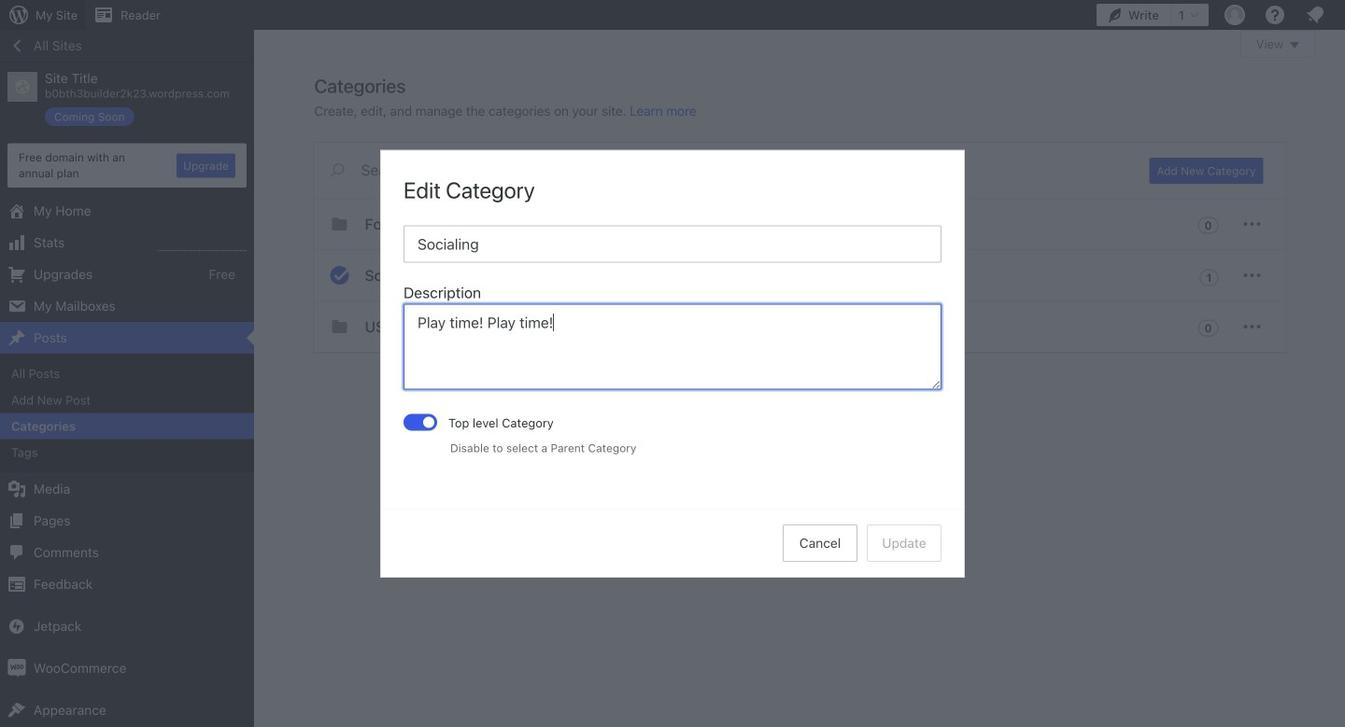 Task type: vqa. For each thing, say whether or not it's contained in the screenshot.
2nd Toggle menu image from the top of the page
yes



Task type: describe. For each thing, give the bounding box(es) containing it.
2 list item from the top
[[1337, 192, 1345, 280]]

manage your notifications image
[[1304, 4, 1326, 26]]

New Category Name text field
[[404, 225, 942, 263]]

4 list item from the top
[[1337, 368, 1345, 437]]

toggle menu image for socialing icon
[[1241, 264, 1263, 287]]

closed image
[[1290, 42, 1299, 49]]



Task type: locate. For each thing, give the bounding box(es) containing it.
folder image
[[328, 213, 351, 235]]

dialog
[[381, 151, 964, 577]]

2 toggle menu image from the top
[[1241, 316, 1263, 338]]

0 vertical spatial toggle menu image
[[1241, 264, 1263, 287]]

None search field
[[314, 143, 1127, 197]]

usc image
[[328, 316, 351, 338]]

highest hourly views 0 image
[[158, 239, 247, 251]]

main content
[[314, 30, 1315, 353]]

toggle menu image
[[1241, 213, 1263, 235]]

update your profile, personal settings, and more image
[[1224, 4, 1246, 26]]

socialing image
[[328, 264, 351, 287]]

3 list item from the top
[[1337, 280, 1345, 368]]

1 list item from the top
[[1337, 95, 1345, 163]]

img image
[[7, 659, 26, 678]]

None text field
[[404, 304, 942, 390]]

help image
[[1264, 4, 1286, 26]]

1 toggle menu image from the top
[[1241, 264, 1263, 287]]

toggle menu image
[[1241, 264, 1263, 287], [1241, 316, 1263, 338]]

1 vertical spatial toggle menu image
[[1241, 316, 1263, 338]]

toggle menu image for usc image
[[1241, 316, 1263, 338]]

group
[[404, 281, 942, 395]]

list item
[[1337, 95, 1345, 163], [1337, 192, 1345, 280], [1337, 280, 1345, 368], [1337, 368, 1345, 437]]

row
[[314, 199, 1286, 353]]



